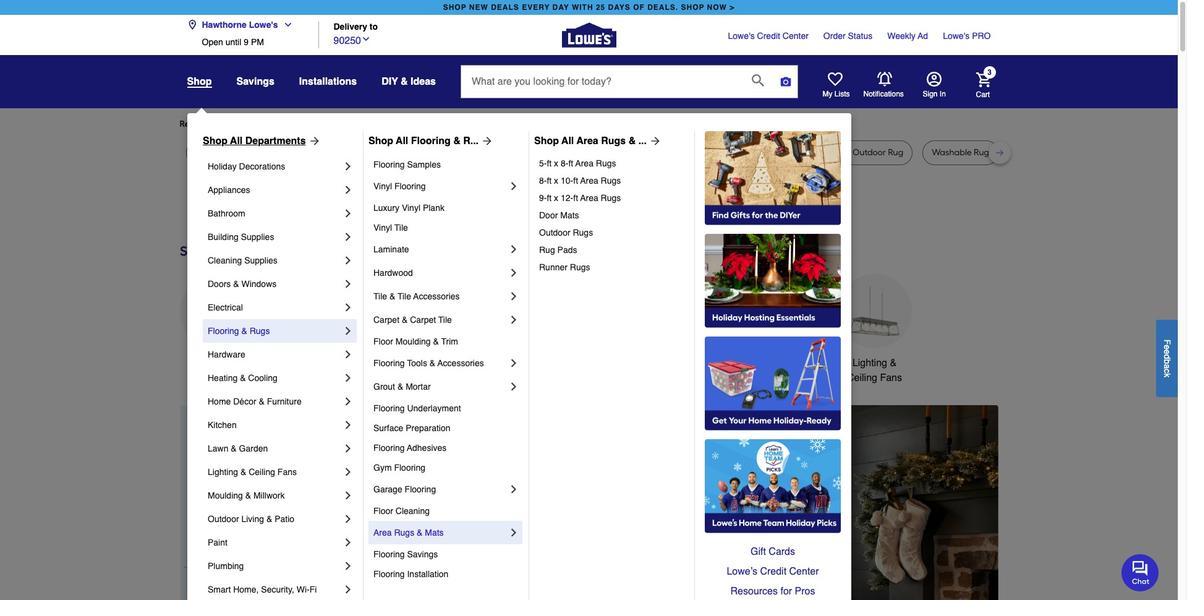 Task type: vqa. For each thing, say whether or not it's contained in the screenshot.
Sign
yes



Task type: describe. For each thing, give the bounding box(es) containing it.
all for flooring
[[396, 135, 408, 147]]

resources for pros
[[731, 586, 816, 597]]

chevron right image for kitchen
[[342, 419, 354, 431]]

for for suggestions
[[389, 119, 400, 129]]

patio
[[275, 514, 295, 524]]

center for lowe's credit center
[[783, 31, 809, 41]]

more
[[317, 119, 337, 129]]

security,
[[261, 585, 294, 594]]

flooring adhesives link
[[374, 438, 520, 458]]

chevron right image for garage flooring
[[508, 483, 520, 496]]

chevron right image for heating & cooling
[[342, 372, 354, 384]]

gym flooring link
[[374, 458, 520, 478]]

1 horizontal spatial moulding
[[396, 337, 431, 346]]

& inside tile & tile accessories link
[[390, 291, 395, 301]]

50 percent off all artificial christmas trees, holiday lights and more. image
[[399, 405, 999, 600]]

outdoor rugs link
[[539, 224, 686, 241]]

lowe's credit center
[[728, 31, 809, 41]]

shop all area rugs & ... link
[[534, 134, 662, 148]]

1 vertical spatial fans
[[278, 467, 297, 477]]

flooring down the flooring savings
[[374, 569, 405, 579]]

flooring up surface
[[374, 403, 405, 413]]

kitchen link
[[208, 413, 342, 437]]

outdoor rugs
[[539, 228, 593, 238]]

area rugs & mats
[[374, 528, 444, 538]]

luxury
[[374, 203, 400, 213]]

gym flooring
[[374, 463, 426, 473]]

new
[[469, 3, 489, 12]]

rug rug
[[255, 147, 288, 158]]

0 horizontal spatial lighting
[[208, 467, 238, 477]]

electrical link
[[208, 296, 342, 319]]

status
[[848, 31, 873, 41]]

tile up 'floor moulding & trim' link
[[439, 315, 452, 325]]

desk
[[444, 147, 463, 158]]

laminate link
[[374, 238, 508, 261]]

smart home, security, wi-fi
[[208, 585, 317, 594]]

chevron right image for plumbing
[[342, 560, 354, 572]]

tile down luxury vinyl plank
[[395, 223, 408, 233]]

& inside "moulding & millwork" link
[[245, 491, 251, 500]]

5-ft x 8-ft area rugs link
[[539, 155, 686, 172]]

allen and roth area rug
[[491, 147, 587, 158]]

accessories for tile & tile accessories
[[414, 291, 460, 301]]

outdoor for outdoor living & patio
[[208, 514, 239, 524]]

ft up "10-" at the top of page
[[569, 158, 574, 168]]

0 horizontal spatial moulding
[[208, 491, 243, 500]]

lowe's for lowe's pro
[[943, 31, 970, 41]]

1 vertical spatial 8-
[[539, 176, 547, 186]]

floor for floor moulding & trim
[[374, 337, 393, 346]]

x for 10-
[[554, 176, 559, 186]]

hardware
[[208, 350, 245, 359]]

cleaning inside cleaning supplies link
[[208, 255, 242, 265]]

& inside shop all flooring & r... link
[[454, 135, 461, 147]]

chevron right image for vinyl flooring
[[508, 180, 520, 192]]

shop all departments link
[[203, 134, 321, 148]]

and for allen and roth rug
[[637, 147, 653, 158]]

1 vertical spatial savings
[[407, 549, 438, 559]]

holiday
[[208, 161, 237, 171]]

diy & ideas button
[[382, 71, 436, 93]]

lowe's credit center link
[[728, 30, 809, 42]]

indoor outdoor rug
[[826, 147, 904, 158]]

runner rugs
[[539, 262, 590, 272]]

savings button
[[237, 71, 275, 93]]

notifications
[[864, 90, 904, 98]]

washable rug
[[932, 147, 990, 158]]

center for lowe's credit center
[[790, 566, 819, 577]]

chevron right image for doors & windows
[[342, 278, 354, 290]]

7 rug from the left
[[782, 147, 797, 158]]

0 horizontal spatial ceiling
[[249, 467, 275, 477]]

kitchen faucets
[[463, 358, 534, 369]]

appliances button
[[180, 274, 254, 371]]

chevron right image for moulding & millwork
[[342, 489, 354, 502]]

for for searches
[[279, 119, 290, 129]]

flooring up samples
[[411, 135, 451, 147]]

bathroom inside button
[[666, 358, 708, 369]]

& inside lawn & garden link
[[231, 444, 237, 453]]

garage flooring link
[[374, 478, 508, 501]]

hawthorne
[[202, 20, 247, 30]]

f
[[1163, 339, 1173, 344]]

lighting & ceiling fans link
[[208, 460, 342, 484]]

indoor
[[826, 147, 851, 158]]

roth for rug
[[655, 147, 673, 158]]

holiday decorations
[[208, 161, 285, 171]]

searches
[[241, 119, 277, 129]]

3 rug from the left
[[272, 147, 288, 158]]

rugs down 5-ft x 8-ft area rugs link
[[601, 176, 621, 186]]

tile & tile accessories
[[374, 291, 460, 301]]

tools
[[407, 358, 427, 368]]

flooring tools & accessories link
[[374, 351, 508, 375]]

open
[[202, 37, 223, 47]]

washable for washable area rug
[[719, 147, 759, 158]]

chevron right image for laminate
[[508, 243, 520, 255]]

a
[[1163, 364, 1173, 369]]

chevron right image for flooring tools & accessories
[[508, 357, 520, 369]]

flooring tools & accessories
[[374, 358, 484, 368]]

arrow right image for shop all area rugs & ...
[[647, 135, 662, 147]]

ft up door on the left top of the page
[[547, 193, 552, 203]]

0 vertical spatial mats
[[561, 210, 579, 220]]

heating & cooling
[[208, 373, 278, 383]]

appliances inside 'link'
[[208, 185, 250, 195]]

kitchen faucets button
[[462, 274, 536, 371]]

1 e from the top
[[1163, 344, 1173, 349]]

lighting & ceiling fans button
[[838, 274, 912, 385]]

lowe's home improvement logo image
[[562, 8, 616, 62]]

paint link
[[208, 531, 342, 554]]

weekly ad link
[[888, 30, 929, 42]]

2 shop from the left
[[681, 3, 705, 12]]

trim
[[441, 337, 458, 346]]

gift
[[751, 546, 766, 557]]

0 vertical spatial bathroom
[[208, 208, 245, 218]]

lowe's pro
[[943, 31, 991, 41]]

k
[[1163, 373, 1173, 377]]

fi
[[310, 585, 317, 594]]

shop all flooring & r... link
[[369, 134, 494, 148]]

cards
[[769, 546, 796, 557]]

lowe's home team holiday picks. image
[[705, 439, 841, 533]]

flooring & rugs link
[[208, 319, 342, 343]]

ideas
[[411, 76, 436, 87]]

and for allen and roth area rug
[[513, 147, 529, 158]]

furniture
[[381, 147, 416, 158]]

1 vertical spatial lighting & ceiling fans
[[208, 467, 297, 477]]

rugs down electrical link
[[250, 326, 270, 336]]

rug
[[539, 245, 555, 255]]

decorations for holiday
[[239, 161, 285, 171]]

chevron right image for grout & mortar
[[508, 380, 520, 393]]

furniture
[[267, 397, 302, 406]]

smart home
[[753, 358, 809, 369]]

bathroom link
[[208, 202, 342, 225]]

chevron right image for electrical
[[342, 301, 354, 314]]

arrow right image for shop all flooring & r...
[[479, 135, 494, 147]]

chevron right image for bathroom
[[342, 207, 354, 220]]

9 rug from the left
[[974, 147, 990, 158]]

lowe's home improvement account image
[[927, 72, 942, 87]]

deals.
[[648, 3, 679, 12]]

doors
[[208, 279, 231, 289]]

rugs up shop 25 days of deals by category image
[[573, 228, 593, 238]]

lighting & ceiling fans inside button
[[848, 358, 903, 383]]

you for recommended searches for you
[[292, 119, 307, 129]]

flooring down flooring adhesives on the bottom left of page
[[394, 463, 426, 473]]

chevron right image for flooring & rugs
[[342, 325, 354, 337]]

chevron right image for area rugs & mats
[[508, 526, 520, 539]]

flooring down surface
[[374, 443, 405, 453]]

door mats link
[[539, 207, 686, 224]]

find gifts for the diyer. image
[[705, 131, 841, 225]]

roth for area
[[531, 147, 549, 158]]

flooring down area rugs & mats
[[374, 549, 405, 559]]

order
[[824, 31, 846, 41]]

arrow right image
[[306, 135, 321, 147]]

c
[[1163, 369, 1173, 373]]

luxury vinyl plank
[[374, 203, 445, 213]]

flooring samples link
[[374, 155, 520, 174]]

...
[[639, 135, 647, 147]]

shop all flooring & r...
[[369, 135, 479, 147]]

more suggestions for you
[[317, 119, 417, 129]]

area down floor cleaning
[[374, 528, 392, 538]]

flooring & rugs
[[208, 326, 270, 336]]

flooring underlayment link
[[374, 398, 520, 418]]

& inside carpet & carpet tile link
[[402, 315, 408, 325]]

0 vertical spatial savings
[[237, 76, 275, 87]]

& inside flooring tools & accessories link
[[430, 358, 436, 368]]

mortar
[[406, 382, 431, 392]]

door
[[539, 210, 558, 220]]

chevron right image for home décor & furniture
[[342, 395, 354, 408]]

flooring down electrical
[[208, 326, 239, 336]]

& inside heating & cooling link
[[240, 373, 246, 383]]

flooring adhesives
[[374, 443, 447, 453]]

shop all area rugs & ...
[[534, 135, 647, 147]]

samples
[[407, 160, 441, 169]]

1 carpet from the left
[[374, 315, 400, 325]]

lowe's for lowe's credit center
[[728, 31, 755, 41]]

area for 10-
[[581, 176, 599, 186]]

fans inside lighting & ceiling fans
[[881, 372, 903, 383]]

chevron right image for appliances
[[342, 184, 354, 196]]

lowe's home improvement notification center image
[[877, 72, 892, 86]]

allen for allen and roth area rug
[[491, 147, 511, 158]]



Task type: locate. For each thing, give the bounding box(es) containing it.
0 vertical spatial 8-
[[561, 158, 569, 168]]

lowe's credit center
[[727, 566, 819, 577]]

chevron right image for hardwood
[[508, 267, 520, 279]]

1 horizontal spatial smart
[[753, 358, 780, 369]]

home
[[782, 358, 809, 369], [208, 397, 231, 406]]

washable for washable rug
[[932, 147, 972, 158]]

1 horizontal spatial cleaning
[[396, 506, 430, 516]]

garage flooring
[[374, 484, 436, 494]]

center up pros
[[790, 566, 819, 577]]

1 horizontal spatial area
[[551, 147, 570, 158]]

6 rug from the left
[[675, 147, 691, 158]]

tile down hardwood
[[374, 291, 387, 301]]

1 horizontal spatial shop
[[681, 3, 705, 12]]

flooring down furniture
[[374, 160, 405, 169]]

lighting & ceiling fans
[[848, 358, 903, 383], [208, 467, 297, 477]]

for left pros
[[781, 586, 793, 597]]

1 vertical spatial bathroom
[[666, 358, 708, 369]]

location image
[[187, 20, 197, 30]]

shop up 5x8
[[203, 135, 228, 147]]

accessories for flooring tools & accessories
[[438, 358, 484, 368]]

chevron right image for tile & tile accessories
[[508, 290, 520, 302]]

vinyl up luxury
[[374, 181, 392, 191]]

for up furniture
[[389, 119, 400, 129]]

2 allen from the left
[[616, 147, 635, 158]]

2 washable from the left
[[932, 147, 972, 158]]

0 horizontal spatial all
[[230, 135, 243, 147]]

& inside outdoor living & patio 'link'
[[267, 514, 272, 524]]

& inside shop all area rugs & ... link
[[629, 135, 636, 147]]

& inside home décor & furniture link
[[259, 397, 265, 406]]

e up b
[[1163, 349, 1173, 354]]

3 all from the left
[[562, 135, 574, 147]]

allen right desk
[[491, 147, 511, 158]]

order status
[[824, 31, 873, 41]]

2 vertical spatial x
[[554, 193, 559, 203]]

r...
[[463, 135, 479, 147]]

2 floor from the top
[[374, 506, 393, 516]]

8 rug from the left
[[888, 147, 904, 158]]

1 vertical spatial kitchen
[[208, 420, 237, 430]]

1 vertical spatial home
[[208, 397, 231, 406]]

1 roth from the left
[[531, 147, 549, 158]]

8-ft x 10-ft area rugs
[[539, 176, 621, 186]]

supplies for building supplies
[[241, 232, 274, 242]]

chevron right image
[[508, 180, 520, 192], [342, 184, 354, 196], [342, 207, 354, 220], [342, 231, 354, 243], [342, 254, 354, 267], [508, 290, 520, 302], [508, 357, 520, 369], [508, 380, 520, 393], [342, 419, 354, 431], [342, 513, 354, 525], [342, 583, 354, 596]]

1 vertical spatial center
[[790, 566, 819, 577]]

1 and from the left
[[513, 147, 529, 158]]

center inside lowe's credit center link
[[783, 31, 809, 41]]

suggestions
[[339, 119, 387, 129]]

1 horizontal spatial mats
[[561, 210, 579, 220]]

& inside grout & mortar link
[[398, 382, 403, 392]]

3
[[988, 68, 992, 77]]

surface
[[374, 423, 403, 433]]

moulding down the carpet & carpet tile
[[396, 337, 431, 346]]

2 all from the left
[[396, 135, 408, 147]]

shop
[[203, 135, 228, 147], [369, 135, 393, 147], [534, 135, 559, 147]]

area down recommended searches for you heading
[[577, 135, 599, 147]]

arrow right image
[[479, 135, 494, 147], [647, 135, 662, 147], [976, 513, 988, 526]]

bathroom button
[[650, 274, 724, 371]]

vinyl down luxury
[[374, 223, 392, 233]]

order status link
[[824, 30, 873, 42]]

recommended searches for you heading
[[180, 118, 999, 131]]

vinyl for vinyl flooring
[[374, 181, 392, 191]]

25 days of deals. don't miss deals every day. same-day delivery on in-stock orders placed by 2 p m. image
[[180, 405, 380, 600]]

0 horizontal spatial fans
[[278, 467, 297, 477]]

heating & cooling link
[[208, 366, 342, 390]]

ft down 8-ft x 10-ft area rugs
[[574, 193, 578, 203]]

0 vertical spatial moulding
[[396, 337, 431, 346]]

appliances up heating
[[193, 358, 241, 369]]

kitchen for kitchen
[[208, 420, 237, 430]]

resources for pros link
[[705, 581, 841, 600]]

lawn
[[208, 444, 229, 453]]

0 vertical spatial ceiling
[[848, 372, 878, 383]]

0 horizontal spatial shop
[[443, 3, 467, 12]]

outdoor living & patio
[[208, 514, 295, 524]]

mats down the 12-
[[561, 210, 579, 220]]

0 vertical spatial center
[[783, 31, 809, 41]]

area
[[577, 135, 599, 147], [576, 158, 594, 168], [581, 176, 599, 186], [581, 193, 599, 203], [374, 528, 392, 538]]

0 horizontal spatial roth
[[531, 147, 549, 158]]

1 horizontal spatial 8-
[[561, 158, 569, 168]]

credit up the "resources for pros" link at the bottom right of the page
[[761, 566, 787, 577]]

1 horizontal spatial bathroom
[[666, 358, 708, 369]]

0 vertical spatial home
[[782, 358, 809, 369]]

0 horizontal spatial arrow right image
[[479, 135, 494, 147]]

2 roth from the left
[[655, 147, 673, 158]]

center inside lowe's credit center link
[[790, 566, 819, 577]]

lawn & garden link
[[208, 437, 342, 460]]

1 vertical spatial moulding
[[208, 491, 243, 500]]

cooling
[[248, 373, 278, 383]]

chevron right image for hardware
[[342, 348, 354, 361]]

2 shop from the left
[[369, 135, 393, 147]]

outdoor for outdoor rugs
[[539, 228, 571, 238]]

appliances down holiday
[[208, 185, 250, 195]]

decorations down christmas
[[378, 372, 431, 383]]

& inside the "diy & ideas" button
[[401, 76, 408, 87]]

2 area from the left
[[551, 147, 570, 158]]

0 vertical spatial decorations
[[239, 161, 285, 171]]

shop for shop all departments
[[203, 135, 228, 147]]

lowe's pro link
[[943, 30, 991, 42]]

tile
[[395, 223, 408, 233], [374, 291, 387, 301], [398, 291, 411, 301], [439, 315, 452, 325]]

chevron right image for holiday decorations
[[342, 160, 354, 173]]

0 horizontal spatial shop
[[203, 135, 228, 147]]

1 vertical spatial floor
[[374, 506, 393, 516]]

cart
[[976, 90, 990, 99]]

supplies up the cleaning supplies at the top left of page
[[241, 232, 274, 242]]

area for 8-
[[576, 158, 594, 168]]

carpet & carpet tile link
[[374, 308, 508, 332]]

tile up the carpet & carpet tile
[[398, 291, 411, 301]]

appliances inside button
[[193, 358, 241, 369]]

2 horizontal spatial shop
[[534, 135, 559, 147]]

2 rug from the left
[[255, 147, 270, 158]]

savings down pm
[[237, 76, 275, 87]]

2 vertical spatial vinyl
[[374, 223, 392, 233]]

x left the 12-
[[554, 193, 559, 203]]

vinyl left plank
[[402, 203, 421, 213]]

2 horizontal spatial all
[[562, 135, 574, 147]]

outdoor up rug pads
[[539, 228, 571, 238]]

kitchen for kitchen faucets
[[463, 358, 496, 369]]

x
[[554, 158, 559, 168], [554, 176, 559, 186], [554, 193, 559, 203]]

0 horizontal spatial smart
[[208, 585, 231, 594]]

building
[[208, 232, 239, 242]]

supplies up the windows
[[244, 255, 278, 265]]

0 vertical spatial floor
[[374, 337, 393, 346]]

arrow left image
[[410, 513, 422, 526]]

1 area from the left
[[316, 147, 335, 158]]

credit for lowe's
[[761, 566, 787, 577]]

1 horizontal spatial all
[[396, 135, 408, 147]]

shop up the allen and roth area rug
[[534, 135, 559, 147]]

1 vertical spatial credit
[[761, 566, 787, 577]]

0 vertical spatial smart
[[753, 358, 780, 369]]

1 horizontal spatial carpet
[[410, 315, 436, 325]]

day
[[553, 3, 570, 12]]

moulding up outdoor living & patio
[[208, 491, 243, 500]]

cleaning up area rugs & mats
[[396, 506, 430, 516]]

delivery
[[334, 22, 367, 32]]

1 floor from the top
[[374, 337, 393, 346]]

& inside flooring & rugs link
[[242, 326, 247, 336]]

1 vertical spatial x
[[554, 176, 559, 186]]

roth up 5- at left
[[531, 147, 549, 158]]

to
[[370, 22, 378, 32]]

smart for smart home
[[753, 358, 780, 369]]

pm
[[251, 37, 264, 47]]

outdoor inside outdoor rugs link
[[539, 228, 571, 238]]

installations
[[299, 76, 357, 87]]

lowe's down >
[[728, 31, 755, 41]]

decorations for christmas
[[378, 372, 431, 383]]

1 horizontal spatial chevron down image
[[361, 34, 371, 44]]

3 shop from the left
[[534, 135, 559, 147]]

0 vertical spatial kitchen
[[463, 358, 496, 369]]

& inside doors & windows link
[[233, 279, 239, 289]]

Search Query text field
[[461, 66, 742, 98]]

0 vertical spatial credit
[[758, 31, 781, 41]]

deals
[[491, 3, 520, 12]]

1 horizontal spatial washable
[[932, 147, 972, 158]]

weekly
[[888, 31, 916, 41]]

1 horizontal spatial roth
[[655, 147, 673, 158]]

shop for shop all area rugs & ...
[[534, 135, 559, 147]]

hardwood
[[374, 268, 413, 278]]

accessories down hardwood link
[[414, 291, 460, 301]]

1 horizontal spatial decorations
[[378, 372, 431, 383]]

vinyl
[[374, 181, 392, 191], [402, 203, 421, 213], [374, 223, 392, 233]]

0 vertical spatial supplies
[[241, 232, 274, 242]]

chevron right image for lighting & ceiling fans
[[342, 466, 354, 478]]

sign in button
[[923, 72, 946, 99]]

area up 8-ft x 10-ft area rugs
[[576, 158, 594, 168]]

0 horizontal spatial bathroom
[[208, 208, 245, 218]]

1 shop from the left
[[203, 135, 228, 147]]

smart inside button
[[753, 358, 780, 369]]

0 horizontal spatial chevron down image
[[278, 20, 293, 30]]

diy & ideas
[[382, 76, 436, 87]]

5x8
[[213, 147, 226, 158]]

chat invite button image
[[1122, 553, 1160, 591]]

cleaning inside floor cleaning link
[[396, 506, 430, 516]]

1 vertical spatial decorations
[[378, 372, 431, 383]]

1 horizontal spatial allen
[[616, 147, 635, 158]]

2 and from the left
[[637, 147, 653, 158]]

0 horizontal spatial allen
[[491, 147, 511, 158]]

lighting inside button
[[853, 358, 888, 369]]

flooring up 'grout'
[[374, 358, 405, 368]]

area for 12-
[[581, 193, 599, 203]]

0 horizontal spatial and
[[513, 147, 529, 158]]

you up arrow right image on the top left of the page
[[292, 119, 307, 129]]

plumbing
[[208, 561, 244, 571]]

flooring savings
[[374, 549, 438, 559]]

home inside button
[[782, 358, 809, 369]]

runner rugs link
[[539, 259, 686, 276]]

all up 5-ft x 8-ft area rugs
[[562, 135, 574, 147]]

0 vertical spatial outdoor
[[539, 228, 571, 238]]

0 vertical spatial cleaning
[[208, 255, 242, 265]]

arrow right image inside shop all flooring & r... link
[[479, 135, 494, 147]]

0 horizontal spatial savings
[[237, 76, 275, 87]]

2 x from the top
[[554, 176, 559, 186]]

area rugs & mats link
[[374, 521, 508, 544]]

shop for shop all flooring & r...
[[369, 135, 393, 147]]

0 horizontal spatial for
[[279, 119, 290, 129]]

2 carpet from the left
[[410, 315, 436, 325]]

chevron right image for carpet & carpet tile
[[508, 314, 520, 326]]

appliances link
[[208, 178, 342, 202]]

x left "10-" at the top of page
[[554, 176, 559, 186]]

0 vertical spatial fans
[[881, 372, 903, 383]]

credit up search image
[[758, 31, 781, 41]]

chevron right image for lawn & garden
[[342, 442, 354, 455]]

hardware link
[[208, 343, 342, 366]]

rugs down arrow left image
[[394, 528, 415, 538]]

x for 8-
[[554, 158, 559, 168]]

2 horizontal spatial arrow right image
[[976, 513, 988, 526]]

garden
[[239, 444, 268, 453]]

holiday decorations link
[[208, 155, 342, 178]]

shop left new
[[443, 3, 467, 12]]

roth up 8-ft x 10-ft area rugs link
[[655, 147, 673, 158]]

outdoor up paint
[[208, 514, 239, 524]]

1 vertical spatial cleaning
[[396, 506, 430, 516]]

you for more suggestions for you
[[402, 119, 417, 129]]

ft down 5-ft x 8-ft area rugs
[[574, 176, 578, 186]]

1 horizontal spatial lighting & ceiling fans
[[848, 358, 903, 383]]

1 horizontal spatial you
[[402, 119, 417, 129]]

chevron right image for smart home, security, wi-fi
[[342, 583, 354, 596]]

credit for lowe's
[[758, 31, 781, 41]]

1 horizontal spatial home
[[782, 358, 809, 369]]

1 vertical spatial lighting
[[208, 467, 238, 477]]

smart home button
[[744, 274, 818, 371]]

center left order
[[783, 31, 809, 41]]

area rug
[[316, 147, 352, 158]]

shop new deals every day with 25 days of deals. shop now >
[[443, 3, 735, 12]]

shop down more suggestions for you link
[[369, 135, 393, 147]]

lowe's up pm
[[249, 20, 278, 30]]

area up 9-ft x 12-ft area rugs
[[581, 176, 599, 186]]

&
[[401, 76, 408, 87], [454, 135, 461, 147], [629, 135, 636, 147], [233, 279, 239, 289], [390, 291, 395, 301], [402, 315, 408, 325], [242, 326, 247, 336], [433, 337, 439, 346], [890, 358, 897, 369], [430, 358, 436, 368], [240, 373, 246, 383], [398, 382, 403, 392], [259, 397, 265, 406], [231, 444, 237, 453], [241, 467, 246, 477], [245, 491, 251, 500], [267, 514, 272, 524], [417, 528, 423, 538]]

for up departments
[[279, 119, 290, 129]]

rugs up 8-ft x 10-ft area rugs link
[[596, 158, 616, 168]]

1 allen from the left
[[491, 147, 511, 158]]

ft left "10-" at the top of page
[[547, 176, 552, 186]]

0 horizontal spatial cleaning
[[208, 255, 242, 265]]

smart for smart home, security, wi-fi
[[208, 585, 231, 594]]

runner
[[539, 262, 568, 272]]

1 all from the left
[[230, 135, 243, 147]]

& inside lighting & ceiling fans link
[[241, 467, 246, 477]]

area down 8-ft x 10-ft area rugs
[[581, 193, 599, 203]]

smart
[[753, 358, 780, 369], [208, 585, 231, 594]]

9
[[244, 37, 249, 47]]

surface preparation link
[[374, 418, 520, 438]]

2 you from the left
[[402, 119, 417, 129]]

supplies for cleaning supplies
[[244, 255, 278, 265]]

lowe's left pro
[[943, 31, 970, 41]]

carpet & carpet tile
[[374, 315, 452, 325]]

& inside lighting & ceiling fans button
[[890, 358, 897, 369]]

8- down 5- at left
[[539, 176, 547, 186]]

1 horizontal spatial and
[[637, 147, 653, 158]]

0 horizontal spatial lowe's
[[249, 20, 278, 30]]

shop all departments
[[203, 135, 306, 147]]

holiday hosting essentials. image
[[705, 234, 841, 328]]

90250 button
[[334, 32, 371, 48]]

0 horizontal spatial lighting & ceiling fans
[[208, 467, 297, 477]]

ceiling inside button
[[848, 372, 878, 383]]

allen up 8-ft x 10-ft area rugs link
[[616, 147, 635, 158]]

outdoor living & patio link
[[208, 507, 342, 531]]

0 horizontal spatial washable
[[719, 147, 759, 158]]

flooring
[[411, 135, 451, 147], [374, 160, 405, 169], [395, 181, 426, 191], [208, 326, 239, 336], [374, 358, 405, 368], [374, 403, 405, 413], [374, 443, 405, 453], [394, 463, 426, 473], [405, 484, 436, 494], [374, 549, 405, 559], [374, 569, 405, 579]]

1 horizontal spatial for
[[389, 119, 400, 129]]

0 vertical spatial appliances
[[208, 185, 250, 195]]

1 vertical spatial outdoor
[[208, 514, 239, 524]]

vinyl tile
[[374, 223, 408, 233]]

& inside 'floor moulding & trim' link
[[433, 337, 439, 346]]

chevron right image
[[342, 160, 354, 173], [508, 243, 520, 255], [508, 267, 520, 279], [342, 278, 354, 290], [342, 301, 354, 314], [508, 314, 520, 326], [342, 325, 354, 337], [342, 348, 354, 361], [342, 372, 354, 384], [342, 395, 354, 408], [342, 442, 354, 455], [342, 466, 354, 478], [508, 483, 520, 496], [342, 489, 354, 502], [508, 526, 520, 539], [342, 536, 354, 549], [342, 560, 354, 572]]

cleaning down building
[[208, 255, 242, 265]]

0 horizontal spatial 8-
[[539, 176, 547, 186]]

3 x from the top
[[554, 193, 559, 203]]

lighting
[[853, 358, 888, 369], [208, 467, 238, 477]]

1 you from the left
[[292, 119, 307, 129]]

1 vertical spatial accessories
[[438, 358, 484, 368]]

2 horizontal spatial area
[[761, 147, 780, 158]]

& inside area rugs & mats link
[[417, 528, 423, 538]]

arrow right image inside shop all area rugs & ... link
[[647, 135, 662, 147]]

1 horizontal spatial savings
[[407, 549, 438, 559]]

hawthorne lowe's button
[[187, 12, 298, 37]]

1 rug from the left
[[195, 147, 211, 158]]

3 area from the left
[[761, 147, 780, 158]]

all
[[230, 135, 243, 147], [396, 135, 408, 147], [562, 135, 574, 147]]

kitchen inside button
[[463, 358, 496, 369]]

get your home holiday-ready. image
[[705, 337, 841, 431]]

decorations inside button
[[378, 372, 431, 383]]

lowe's home improvement cart image
[[976, 72, 991, 87]]

decorations down rug rug
[[239, 161, 285, 171]]

underlayment
[[407, 403, 461, 413]]

lowe's inside button
[[249, 20, 278, 30]]

0 vertical spatial chevron down image
[[278, 20, 293, 30]]

0 vertical spatial vinyl
[[374, 181, 392, 191]]

2 horizontal spatial for
[[781, 586, 793, 597]]

0 horizontal spatial you
[[292, 119, 307, 129]]

chevron right image for paint
[[342, 536, 354, 549]]

1 vertical spatial smart
[[208, 585, 231, 594]]

kitchen up the lawn
[[208, 420, 237, 430]]

flooring up luxury vinyl plank
[[395, 181, 426, 191]]

x for 12-
[[554, 193, 559, 203]]

floor down the garage
[[374, 506, 393, 516]]

smart home, security, wi-fi link
[[208, 578, 342, 600]]

kitchen
[[463, 358, 496, 369], [208, 420, 237, 430]]

2 horizontal spatial lowe's
[[943, 31, 970, 41]]

5-
[[539, 158, 547, 168]]

cleaning supplies
[[208, 255, 278, 265]]

millwork
[[254, 491, 285, 500]]

chevron down image inside the 90250 button
[[361, 34, 371, 44]]

kitchen left faucets
[[463, 358, 496, 369]]

scroll to item #3 image
[[695, 598, 727, 600]]

all down recommended searches for you on the left top of the page
[[230, 135, 243, 147]]

1 vertical spatial mats
[[425, 528, 444, 538]]

rugs down shop 25 days of deals by category image
[[570, 262, 590, 272]]

4 rug from the left
[[337, 147, 352, 158]]

90250
[[334, 35, 361, 46]]

12-
[[561, 193, 574, 203]]

flooring up floor cleaning
[[405, 484, 436, 494]]

0 horizontal spatial kitchen
[[208, 420, 237, 430]]

outdoor inside outdoor living & patio 'link'
[[208, 514, 239, 524]]

rugs down 8-ft x 10-ft area rugs link
[[601, 193, 621, 203]]

search image
[[752, 74, 765, 86]]

shop left the now
[[681, 3, 705, 12]]

mats up flooring savings link
[[425, 528, 444, 538]]

all for departments
[[230, 135, 243, 147]]

shop
[[187, 76, 212, 87]]

lowe's
[[727, 566, 758, 577]]

accessories down trim
[[438, 358, 484, 368]]

rugs up 5-ft x 8-ft area rugs link
[[601, 135, 626, 147]]

flooring samples
[[374, 160, 441, 169]]

floor up christmas
[[374, 337, 393, 346]]

e up d
[[1163, 344, 1173, 349]]

lowe's home improvement lists image
[[828, 72, 843, 87]]

chevron down image
[[278, 20, 293, 30], [361, 34, 371, 44]]

doors & windows
[[208, 279, 277, 289]]

0 horizontal spatial mats
[[425, 528, 444, 538]]

diy
[[382, 76, 398, 87]]

lowe's wishes you and your family a happy hanukkah. image
[[180, 197, 999, 228]]

1 horizontal spatial lighting
[[853, 358, 888, 369]]

for
[[279, 119, 290, 129], [389, 119, 400, 129], [781, 586, 793, 597]]

floor for floor cleaning
[[374, 506, 393, 516]]

decorations
[[239, 161, 285, 171], [378, 372, 431, 383]]

2 e from the top
[[1163, 349, 1173, 354]]

chevron right image for cleaning supplies
[[342, 254, 354, 267]]

1 x from the top
[[554, 158, 559, 168]]

you up shop all flooring & r...
[[402, 119, 417, 129]]

shop 25 days of deals by category image
[[180, 241, 999, 261]]

5-ft x 8-ft area rugs
[[539, 158, 616, 168]]

None search field
[[461, 65, 799, 110]]

1 horizontal spatial arrow right image
[[647, 135, 662, 147]]

camera image
[[780, 75, 792, 88]]

gift cards link
[[705, 542, 841, 562]]

0 horizontal spatial outdoor
[[208, 514, 239, 524]]

5 rug from the left
[[572, 147, 587, 158]]

x right 5- at left
[[554, 158, 559, 168]]

allen for allen and roth rug
[[616, 147, 635, 158]]

1 shop from the left
[[443, 3, 467, 12]]

1 vertical spatial ceiling
[[249, 467, 275, 477]]

fans
[[881, 372, 903, 383], [278, 467, 297, 477]]

1 washable from the left
[[719, 147, 759, 158]]

all for area
[[562, 135, 574, 147]]

1 vertical spatial appliances
[[193, 358, 241, 369]]

savings up installation
[[407, 549, 438, 559]]

8- up "10-" at the top of page
[[561, 158, 569, 168]]

0 vertical spatial lighting & ceiling fans
[[848, 358, 903, 383]]

floor moulding & trim
[[374, 337, 458, 346]]

1 horizontal spatial fans
[[881, 372, 903, 383]]

0 vertical spatial x
[[554, 158, 559, 168]]

all up furniture
[[396, 135, 408, 147]]

vinyl for vinyl tile
[[374, 223, 392, 233]]

1 vertical spatial vinyl
[[402, 203, 421, 213]]

0 vertical spatial lighting
[[853, 358, 888, 369]]

recommended searches for you
[[180, 119, 307, 129]]

chevron right image for outdoor living & patio
[[342, 513, 354, 525]]

ft down the allen and roth area rug
[[547, 158, 552, 168]]

delivery to
[[334, 22, 378, 32]]

floor moulding & trim link
[[374, 332, 520, 351]]

chevron right image for building supplies
[[342, 231, 354, 243]]



